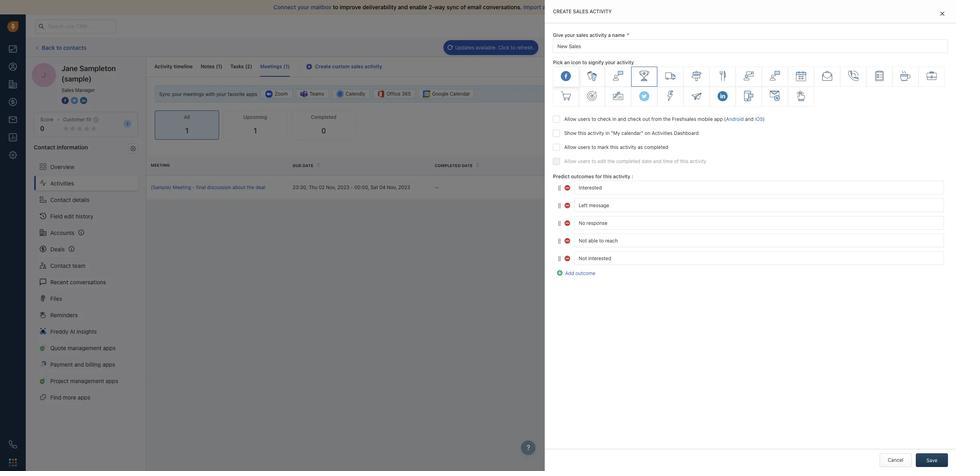 Task type: describe. For each thing, give the bounding box(es) containing it.
tasks
[[230, 64, 244, 70]]

click
[[498, 44, 510, 50]]

apps right favorite
[[246, 91, 257, 97]]

2 check from the left
[[628, 116, 642, 122]]

as
[[638, 145, 643, 151]]

and left time
[[653, 159, 662, 165]]

02
[[319, 185, 325, 191]]

4 - from the left
[[437, 185, 439, 191]]

enable
[[410, 4, 427, 10]]

( for notes
[[216, 64, 218, 70]]

plus filled image
[[557, 270, 564, 276]]

mark
[[598, 145, 609, 151]]

phone image
[[9, 441, 17, 449]]

dialog containing create sales activity
[[545, 0, 956, 472]]

sync
[[159, 91, 170, 97]]

365
[[402, 91, 411, 97]]

ui drag handle image for second minus filled icon from the bottom of the dialog containing create sales activity
[[557, 203, 562, 209]]

freddy
[[50, 328, 68, 335]]

history
[[76, 213, 93, 220]]

owner
[[577, 163, 593, 168]]

this right mark in the right top of the page
[[610, 145, 619, 151]]

your right with
[[216, 91, 226, 97]]

due
[[293, 163, 302, 168]]

2 horizontal spatial date
[[642, 159, 652, 165]]

1 right meetings
[[285, 64, 288, 70]]

( for tasks
[[245, 64, 247, 70]]

office 365 button
[[373, 89, 415, 99]]

0 button
[[40, 125, 44, 132]]

management for project
[[70, 378, 104, 385]]

) for tasks ( 2 )
[[250, 64, 252, 70]]

show
[[565, 130, 577, 136]]

predict
[[553, 174, 570, 180]]

activity
[[154, 64, 173, 70]]

robinson
[[589, 185, 610, 191]]

android
[[726, 116, 744, 122]]

- inside "link"
[[193, 185, 195, 191]]

--
[[435, 185, 439, 191]]

meeting inside "link"
[[173, 185, 191, 191]]

an
[[564, 60, 570, 66]]

sales down create sales activity
[[577, 32, 589, 38]]

deliverability
[[363, 4, 397, 10]]

calendar"
[[622, 130, 644, 136]]

contact for contact information
[[34, 144, 55, 151]]

2 - from the left
[[351, 185, 353, 191]]

outcomes
[[571, 174, 594, 180]]

completed for completed
[[311, 114, 337, 120]]

plans
[[823, 23, 836, 29]]

back to contacts
[[42, 44, 86, 51]]

score 0
[[40, 117, 53, 132]]

3 minus filled image from the top
[[565, 255, 571, 261]]

to left mark in the right top of the page
[[592, 145, 596, 151]]

pick
[[553, 60, 563, 66]]

sync your meetings with your favorite apps
[[159, 91, 257, 97]]

google calendar
[[432, 91, 470, 97]]

sat
[[371, 185, 378, 191]]

allow for allow users to check in and check out from the freshsales mobile app ( android and ios )
[[565, 116, 577, 122]]

import all your sales data link
[[524, 4, 592, 10]]

with
[[206, 91, 215, 97]]

2
[[247, 64, 250, 70]]

( for meetings
[[283, 64, 285, 70]]

04
[[380, 185, 386, 191]]

connect your mailbox to improve deliverability and enable 2-way sync of email conversations. import all your sales data so you don't have to start from scratch.
[[274, 4, 697, 10]]

dashboard
[[674, 130, 699, 136]]

of inside dialog
[[674, 159, 679, 165]]

1 check from the left
[[598, 116, 611, 122]]

your right all
[[550, 4, 562, 10]]

reminders
[[50, 312, 78, 319]]

google calendar button
[[419, 89, 475, 99]]

contact for contact details
[[50, 197, 71, 203]]

0 vertical spatial from
[[661, 4, 674, 10]]

00:00,
[[355, 185, 369, 191]]

calendly
[[346, 91, 365, 97]]

insights
[[77, 328, 97, 335]]

0 horizontal spatial edit
[[64, 213, 74, 220]]

find more apps
[[50, 394, 90, 401]]

allow users to edit the completed date and time of this activity
[[565, 159, 707, 165]]

mng settings image
[[130, 146, 136, 152]]

Search your CRM... text field
[[35, 20, 116, 33]]

the inside "link"
[[247, 185, 254, 191]]

2 2023 from the left
[[398, 185, 410, 191]]

0 vertical spatial meeting
[[151, 163, 170, 168]]

ai
[[70, 328, 75, 335]]

project management apps
[[50, 378, 118, 385]]

( right app
[[724, 116, 726, 122]]

find
[[50, 394, 61, 401]]

facebook circled image
[[62, 97, 69, 105]]

add
[[565, 271, 574, 277]]

apps for quote management apps
[[103, 345, 116, 352]]

time
[[663, 159, 673, 165]]

don't
[[611, 4, 625, 10]]

minus filled image for 1st ui drag handle image from the bottom
[[565, 237, 571, 244]]

ios
[[755, 116, 763, 122]]

apps for project management apps
[[106, 378, 118, 385]]

improve
[[340, 4, 361, 10]]

contact details
[[50, 197, 90, 203]]

2 nov, from the left
[[387, 185, 397, 191]]

jane
[[62, 64, 78, 73]]

your right signify
[[605, 60, 616, 66]]

date for completed date
[[462, 163, 473, 168]]

start
[[647, 4, 660, 10]]

completed for completed date
[[435, 163, 461, 168]]

freddy ai insights
[[50, 328, 97, 335]]

discussion
[[207, 185, 231, 191]]

Give your sales activity a name text field
[[553, 39, 948, 53]]

way
[[435, 4, 445, 10]]

edit inside "tab panel"
[[598, 159, 606, 165]]

tab panel containing create sales activity
[[545, 0, 956, 472]]

zoom
[[275, 91, 288, 97]]

and left ios 'link'
[[745, 116, 754, 122]]

ui drag handle image for 1st minus filled image from the bottom
[[557, 256, 562, 262]]

have
[[626, 4, 639, 10]]

field
[[50, 213, 63, 220]]

payment
[[50, 361, 73, 368]]

recent conversations
[[50, 279, 106, 286]]

create custom sales activity link
[[306, 64, 382, 70]]

name
[[612, 32, 625, 38]]

sales right custom
[[351, 64, 364, 70]]

apps right billing at the left of the page
[[102, 361, 115, 368]]

0 vertical spatial the
[[664, 116, 671, 122]]

freshworks switcher image
[[9, 459, 17, 467]]

0 vertical spatial completed
[[645, 145, 669, 151]]

android link
[[726, 116, 744, 122]]

accounts
[[50, 229, 75, 236]]

activity timeline
[[154, 64, 193, 70]]

sales left the data
[[564, 4, 577, 10]]

available.
[[476, 44, 497, 50]]

to up the allow users to mark this activity as completed
[[592, 116, 596, 122]]

2-
[[429, 4, 435, 10]]

updates available. click to refresh. link
[[444, 40, 539, 55]]

1 minus filled image from the top
[[565, 202, 571, 208]]

1 vertical spatial in
[[606, 130, 610, 136]]

meetings ( 1 )
[[260, 64, 290, 70]]

23:30, thu 02 nov, 2023 - 00:00, sat 04 nov, 2023
[[293, 185, 410, 191]]



Task type: vqa. For each thing, say whether or not it's contained in the screenshot.
EDIT
yes



Task type: locate. For each thing, give the bounding box(es) containing it.
office 365
[[387, 91, 411, 97]]

management
[[68, 345, 102, 352], [70, 378, 104, 385]]

activities down overview on the left of the page
[[50, 180, 74, 187]]

1 vertical spatial allow
[[565, 145, 577, 151]]

the left deal
[[247, 185, 254, 191]]

of right time
[[674, 159, 679, 165]]

overview
[[50, 164, 74, 170]]

0 horizontal spatial meeting
[[151, 163, 170, 168]]

notes
[[201, 64, 215, 70]]

ui drag handle image
[[557, 203, 562, 209], [557, 221, 562, 227], [557, 256, 562, 262]]

for
[[596, 174, 602, 180]]

1 vertical spatial of
[[674, 159, 679, 165]]

1 horizontal spatial edit
[[598, 159, 606, 165]]

this right show
[[578, 130, 587, 136]]

1 horizontal spatial activities
[[652, 130, 673, 136]]

2 vertical spatial users
[[578, 159, 590, 165]]

on
[[645, 130, 651, 136]]

1 nov, from the left
[[326, 185, 336, 191]]

this right time
[[680, 159, 689, 165]]

from inside dialog
[[652, 116, 662, 122]]

2023 right the 04
[[398, 185, 410, 191]]

1 allow from the top
[[565, 116, 577, 122]]

quote management apps
[[50, 345, 116, 352]]

to left 'start'
[[640, 4, 646, 10]]

date
[[642, 159, 652, 165], [303, 163, 314, 168], [462, 163, 473, 168]]

users for edit
[[578, 159, 590, 165]]

customer fit
[[63, 117, 91, 123]]

allow users to check in and check out from the freshsales mobile app ( android and ios )
[[565, 116, 765, 122]]

sales
[[564, 4, 577, 10], [573, 8, 589, 14], [577, 32, 589, 38], [351, 64, 364, 70]]

cancel button
[[880, 454, 912, 468]]

predict outcomes for this activity :
[[553, 174, 633, 180]]

management up payment and billing apps
[[68, 345, 102, 352]]

3 ui drag handle image from the top
[[557, 256, 562, 262]]

and left enable
[[398, 4, 408, 10]]

2 horizontal spatial the
[[664, 116, 671, 122]]

apps for find more apps
[[78, 394, 90, 401]]

0 down teams
[[322, 127, 326, 135]]

allow
[[565, 116, 577, 122], [565, 145, 577, 151], [565, 159, 577, 165]]

from
[[661, 4, 674, 10], [652, 116, 662, 122]]

1 ui drag handle image from the top
[[557, 185, 562, 191]]

2 vertical spatial contact
[[50, 262, 71, 269]]

check up ""my"
[[598, 116, 611, 122]]

nov,
[[326, 185, 336, 191], [387, 185, 397, 191]]

( right tasks
[[245, 64, 247, 70]]

0 horizontal spatial completed
[[311, 114, 337, 120]]

email
[[468, 4, 482, 10]]

minus filled image
[[565, 202, 571, 208], [565, 220, 571, 226]]

of right sync
[[461, 4, 466, 10]]

apps
[[246, 91, 257, 97], [103, 345, 116, 352], [102, 361, 115, 368], [106, 378, 118, 385], [78, 394, 90, 401]]

0 horizontal spatial check
[[598, 116, 611, 122]]

sales
[[62, 87, 74, 93]]

from right out
[[652, 116, 662, 122]]

in left ""my"
[[606, 130, 610, 136]]

1 vertical spatial ui drag handle image
[[557, 238, 562, 244]]

activities inside "tab panel"
[[652, 130, 673, 136]]

jane sampleton (sample) sales manager
[[62, 64, 116, 93]]

cancel
[[888, 458, 904, 464]]

deal
[[256, 185, 265, 191]]

1 vertical spatial from
[[652, 116, 662, 122]]

the down the allow users to mark this activity as completed
[[608, 159, 615, 165]]

1 minus filled image from the top
[[565, 184, 571, 191]]

23:30,
[[293, 185, 308, 191]]

) right android
[[763, 116, 765, 122]]

1 horizontal spatial 2023
[[398, 185, 410, 191]]

completed down teams
[[311, 114, 337, 120]]

1 horizontal spatial 0
[[322, 127, 326, 135]]

1 - from the left
[[193, 185, 195, 191]]

completed right as
[[645, 145, 669, 151]]

1 down "all"
[[185, 127, 189, 135]]

meetings
[[183, 91, 204, 97]]

teams
[[310, 91, 324, 97]]

0 horizontal spatial date
[[303, 163, 314, 168]]

completed up --
[[435, 163, 461, 168]]

management for quote
[[68, 345, 102, 352]]

and up ""my"
[[618, 116, 627, 122]]

more
[[63, 394, 76, 401]]

linkedin circled image
[[80, 97, 87, 105]]

calendar
[[450, 91, 470, 97]]

1 vertical spatial completed
[[616, 159, 641, 165]]

nov, right the 04
[[387, 185, 397, 191]]

all
[[543, 4, 549, 10]]

0 horizontal spatial in
[[606, 130, 610, 136]]

due date
[[293, 163, 314, 168]]

give your sales activity a name
[[553, 32, 625, 38]]

apps down payment and billing apps
[[106, 378, 118, 385]]

1 horizontal spatial the
[[608, 159, 615, 165]]

2 users from the top
[[578, 145, 590, 151]]

ui drag handle image for second minus filled icon
[[557, 221, 562, 227]]

your left mailbox
[[298, 4, 309, 10]]

tab panel
[[545, 0, 956, 472]]

meeting left final
[[173, 185, 191, 191]]

0 vertical spatial ui drag handle image
[[557, 185, 562, 191]]

1 2023 from the left
[[338, 185, 350, 191]]

2 minus filled image from the top
[[565, 237, 571, 244]]

minus filled image
[[565, 184, 571, 191], [565, 237, 571, 244], [565, 255, 571, 261]]

2 ui drag handle image from the top
[[557, 238, 562, 244]]

2 allow from the top
[[565, 145, 577, 151]]

field edit history
[[50, 213, 93, 220]]

2 vertical spatial allow
[[565, 159, 577, 165]]

0 vertical spatial minus filled image
[[565, 184, 571, 191]]

check left out
[[628, 116, 642, 122]]

explore plans
[[805, 23, 836, 29]]

twitter circled image
[[71, 97, 78, 105]]

out
[[643, 116, 650, 122]]

3 - from the left
[[435, 185, 437, 191]]

zoom button
[[261, 89, 293, 99]]

0 vertical spatial of
[[461, 4, 466, 10]]

1 horizontal spatial completed
[[435, 163, 461, 168]]

0 vertical spatial activities
[[652, 130, 673, 136]]

contact
[[34, 144, 55, 151], [50, 197, 71, 203], [50, 262, 71, 269]]

1 horizontal spatial of
[[674, 159, 679, 165]]

teams button
[[296, 89, 329, 99]]

0 horizontal spatial nov,
[[326, 185, 336, 191]]

dialog
[[545, 0, 956, 472]]

users for mark
[[578, 145, 590, 151]]

) for notes ( 1 )
[[220, 64, 222, 70]]

2 vertical spatial the
[[247, 185, 254, 191]]

your right 'give'
[[565, 32, 575, 38]]

recent
[[50, 279, 68, 286]]

create
[[553, 8, 572, 14]]

customer
[[63, 117, 85, 123]]

( right meetings
[[283, 64, 285, 70]]

1 vertical spatial meeting
[[173, 185, 191, 191]]

1 right notes
[[218, 64, 220, 70]]

( right notes
[[216, 64, 218, 70]]

import
[[524, 4, 541, 10]]

allow for allow users to mark this activity as completed
[[565, 145, 577, 151]]

1 horizontal spatial meeting
[[173, 185, 191, 191]]

1 vertical spatial contact
[[50, 197, 71, 203]]

) right meetings
[[288, 64, 290, 70]]

(sample) meeting - final discussion about the deal
[[151, 185, 265, 191]]

(
[[216, 64, 218, 70], [245, 64, 247, 70], [283, 64, 285, 70], [724, 116, 726, 122]]

minus filled image for 2nd ui drag handle image from the bottom of the page
[[565, 184, 571, 191]]

0 horizontal spatial activities
[[50, 180, 74, 187]]

sampleton
[[80, 64, 116, 73]]

add outcome
[[565, 271, 596, 277]]

0 down score
[[40, 125, 44, 132]]

a
[[608, 32, 611, 38]]

2023 left the 00:00,
[[338, 185, 350, 191]]

1 horizontal spatial in
[[613, 116, 617, 122]]

1 ui drag handle image from the top
[[557, 203, 562, 209]]

3 users from the top
[[578, 159, 590, 165]]

1 vertical spatial the
[[608, 159, 615, 165]]

allow left the owner
[[565, 159, 577, 165]]

office
[[387, 91, 401, 97]]

0 horizontal spatial 0
[[40, 125, 44, 132]]

) inside "tab panel"
[[763, 116, 765, 122]]

and left billing at the left of the page
[[74, 361, 84, 368]]

tasks ( 2 )
[[230, 64, 252, 70]]

to right back
[[56, 44, 62, 51]]

contact up field
[[50, 197, 71, 203]]

1 users from the top
[[578, 116, 590, 122]]

ui drag handle image up plus filled "image"
[[557, 238, 562, 244]]

0 vertical spatial minus filled image
[[565, 202, 571, 208]]

0 horizontal spatial 2023
[[338, 185, 350, 191]]

to up predict outcomes for this activity :
[[592, 159, 596, 165]]

meeting
[[151, 163, 170, 168], [173, 185, 191, 191]]

1 horizontal spatial nov,
[[387, 185, 397, 191]]

to right click
[[511, 44, 516, 50]]

None text field
[[575, 181, 944, 195], [575, 217, 944, 230], [575, 234, 944, 248], [575, 252, 944, 266], [575, 181, 944, 195], [575, 217, 944, 230], [575, 234, 944, 248], [575, 252, 944, 266]]

to right icon
[[582, 60, 587, 66]]

1 vertical spatial management
[[70, 378, 104, 385]]

1 horizontal spatial check
[[628, 116, 642, 122]]

2 minus filled image from the top
[[565, 220, 571, 226]]

all
[[184, 114, 190, 120]]

contact information
[[34, 144, 88, 151]]

contact down 0 button
[[34, 144, 55, 151]]

1 vertical spatial ui drag handle image
[[557, 221, 562, 227]]

files
[[50, 295, 62, 302]]

calendly button
[[332, 89, 370, 99]]

nov, right 02
[[326, 185, 336, 191]]

notes ( 1 )
[[201, 64, 222, 70]]

None text field
[[575, 199, 944, 213]]

phone element
[[5, 437, 21, 453]]

1 vertical spatial completed
[[435, 163, 461, 168]]

1 horizontal spatial date
[[462, 163, 473, 168]]

0 vertical spatial in
[[613, 116, 617, 122]]

add outcome link
[[557, 270, 596, 277]]

date for due date
[[303, 163, 314, 168]]

1 down upcoming
[[254, 127, 257, 135]]

0 vertical spatial management
[[68, 345, 102, 352]]

1
[[218, 64, 220, 70], [285, 64, 288, 70], [185, 127, 189, 135], [254, 127, 257, 135]]

) right notes
[[220, 64, 222, 70]]

1 vertical spatial users
[[578, 145, 590, 151]]

1 vertical spatial minus filled image
[[565, 237, 571, 244]]

ui drag handle image down predict
[[557, 185, 562, 191]]

0 vertical spatial allow
[[565, 116, 577, 122]]

) right tasks
[[250, 64, 252, 70]]

connect your mailbox link
[[274, 4, 333, 10]]

the
[[664, 116, 671, 122], [608, 159, 615, 165], [247, 185, 254, 191]]

1 horizontal spatial completed
[[645, 145, 669, 151]]

sync
[[447, 4, 459, 10]]

payment and billing apps
[[50, 361, 115, 368]]

(sample)
[[151, 185, 171, 191]]

allow down show
[[565, 145, 577, 151]]

0 vertical spatial contact
[[34, 144, 55, 151]]

favorite
[[228, 91, 245, 97]]

meeting up (sample)
[[151, 163, 170, 168]]

save
[[927, 458, 938, 464]]

edit right field
[[64, 213, 74, 220]]

allow for allow users to edit the completed date and time of this activity
[[565, 159, 577, 165]]

0 horizontal spatial of
[[461, 4, 466, 10]]

contact up recent in the left of the page
[[50, 262, 71, 269]]

1 vertical spatial edit
[[64, 213, 74, 220]]

freshsales
[[672, 116, 697, 122]]

pick an icon to signify your activity
[[553, 60, 634, 66]]

apps right more in the left bottom of the page
[[78, 394, 90, 401]]

create sales activity
[[553, 8, 612, 14]]

3 allow from the top
[[565, 159, 577, 165]]

to right mailbox
[[333, 4, 338, 10]]

2 vertical spatial ui drag handle image
[[557, 256, 562, 262]]

0 vertical spatial completed
[[311, 114, 337, 120]]

the left the freshsales
[[664, 116, 671, 122]]

connect
[[274, 4, 296, 10]]

) for meetings ( 1 )
[[288, 64, 290, 70]]

users for check
[[578, 116, 590, 122]]

activities down allow users to check in and check out from the freshsales mobile app ( android and ios )
[[652, 130, 673, 136]]

0 inside the score 0
[[40, 125, 44, 132]]

edit down mark in the right top of the page
[[598, 159, 606, 165]]

contact for contact team
[[50, 262, 71, 269]]

in up ""my"
[[613, 116, 617, 122]]

0 vertical spatial ui drag handle image
[[557, 203, 562, 209]]

2 vertical spatial minus filled image
[[565, 255, 571, 261]]

quote
[[50, 345, 66, 352]]

allow up show
[[565, 116, 577, 122]]

outcome
[[576, 271, 596, 277]]

save button
[[916, 454, 948, 468]]

from right 'start'
[[661, 4, 674, 10]]

sales left so at the top right
[[573, 8, 589, 14]]

allow users to mark this activity as completed
[[565, 145, 669, 151]]

(sample) meeting - final discussion about the deal link
[[151, 184, 285, 191]]

1 vertical spatial minus filled image
[[565, 220, 571, 226]]

2023
[[338, 185, 350, 191], [398, 185, 410, 191]]

upcoming
[[244, 114, 267, 120]]

0 vertical spatial edit
[[598, 159, 606, 165]]

0 horizontal spatial the
[[247, 185, 254, 191]]

"my
[[611, 130, 620, 136]]

contact team
[[50, 262, 85, 269]]

completed up :
[[616, 159, 641, 165]]

2 ui drag handle image from the top
[[557, 221, 562, 227]]

0 vertical spatial users
[[578, 116, 590, 122]]

1 vertical spatial activities
[[50, 180, 74, 187]]

apps up payment and billing apps
[[103, 345, 116, 352]]

this right for
[[603, 174, 612, 180]]

ui drag handle image
[[557, 185, 562, 191], [557, 238, 562, 244]]

back
[[42, 44, 55, 51]]

your right sync
[[172, 91, 182, 97]]

0 horizontal spatial completed
[[616, 159, 641, 165]]

management down payment and billing apps
[[70, 378, 104, 385]]

custom
[[332, 64, 350, 70]]



